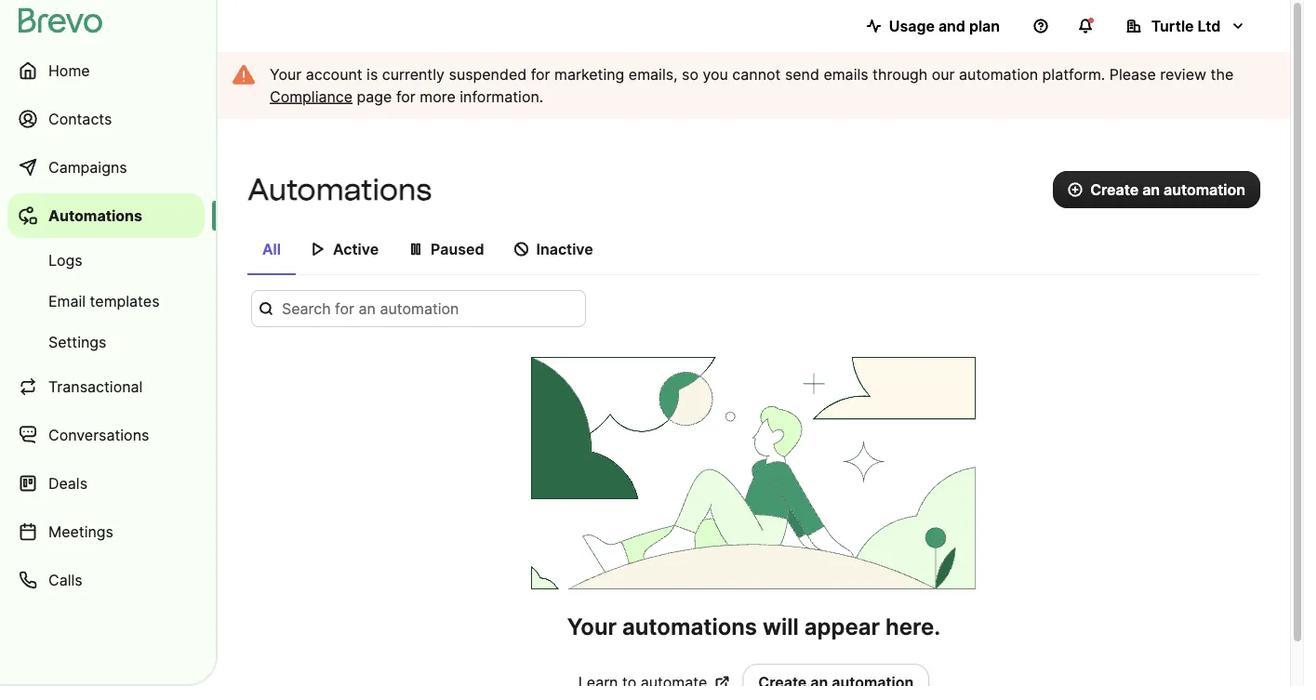 Task type: vqa. For each thing, say whether or not it's contained in the screenshot.
Your account is currently suspended for marketing emails, so you cannot send emails through our automation platform. Please review the Compliance page for more information.'s Your
yes



Task type: locate. For each thing, give the bounding box(es) containing it.
automations inside automations link
[[48, 207, 142, 225]]

compliance link
[[270, 86, 353, 108]]

turtle
[[1152, 17, 1195, 35]]

dxrbf image for paused
[[409, 242, 424, 257]]

1 horizontal spatial for
[[531, 65, 551, 83]]

for up 'information.'
[[531, 65, 551, 83]]

0 vertical spatial for
[[531, 65, 551, 83]]

suspended
[[449, 65, 527, 83]]

1 vertical spatial for
[[396, 87, 416, 106]]

dxrbf image inside inactive link
[[514, 242, 529, 257]]

0 horizontal spatial dxrbf image
[[311, 242, 326, 257]]

plan
[[970, 17, 1000, 35]]

automations link
[[7, 194, 205, 238]]

all link
[[248, 231, 296, 275]]

3 dxrbf image from the left
[[514, 242, 529, 257]]

turtle ltd button
[[1112, 7, 1261, 45]]

automations
[[623, 613, 758, 641]]

2 dxrbf image from the left
[[409, 242, 424, 257]]

automation
[[960, 65, 1039, 83], [1164, 181, 1246, 199]]

for
[[531, 65, 551, 83], [396, 87, 416, 106]]

ltd
[[1198, 17, 1221, 35]]

1 horizontal spatial your
[[568, 613, 617, 641]]

active link
[[296, 231, 394, 274]]

your inside your account is currently suspended for marketing emails, so you cannot send emails through our automation platform. please review the compliance page for more information.
[[270, 65, 302, 83]]

templates
[[90, 292, 160, 310]]

workflow-list-search-input search field
[[251, 290, 586, 328]]

2 horizontal spatial dxrbf image
[[514, 242, 529, 257]]

your
[[270, 65, 302, 83], [568, 613, 617, 641]]

1 vertical spatial your
[[568, 613, 617, 641]]

tab list containing all
[[248, 231, 1261, 275]]

create an automation
[[1091, 181, 1246, 199]]

0 vertical spatial automation
[[960, 65, 1039, 83]]

dxrbf image left the active at the top of page
[[311, 242, 326, 257]]

0 horizontal spatial automation
[[960, 65, 1039, 83]]

your inside tab panel
[[568, 613, 617, 641]]

for down currently
[[396, 87, 416, 106]]

dxrbf image inside active link
[[311, 242, 326, 257]]

logs
[[48, 251, 83, 269]]

home
[[48, 61, 90, 80]]

please
[[1110, 65, 1157, 83]]

usage and plan button
[[852, 7, 1015, 45]]

automation inside your account is currently suspended for marketing emails, so you cannot send emails through our automation platform. please review the compliance page for more information.
[[960, 65, 1039, 83]]

automation right an
[[1164, 181, 1246, 199]]

more
[[420, 87, 456, 106]]

automations up logs link
[[48, 207, 142, 225]]

usage
[[889, 17, 935, 35]]

appear
[[805, 613, 881, 641]]

inactive
[[537, 240, 594, 258]]

0 vertical spatial your
[[270, 65, 302, 83]]

1 horizontal spatial dxrbf image
[[409, 242, 424, 257]]

1 vertical spatial automation
[[1164, 181, 1246, 199]]

currently
[[382, 65, 445, 83]]

automations up the active at the top of page
[[248, 172, 432, 208]]

automations
[[248, 172, 432, 208], [48, 207, 142, 225]]

1 dxrbf image from the left
[[311, 242, 326, 257]]

logs link
[[7, 242, 205, 279]]

here.
[[886, 613, 941, 641]]

dxrbf image left paused
[[409, 242, 424, 257]]

1 horizontal spatial automation
[[1164, 181, 1246, 199]]

turtle ltd
[[1152, 17, 1221, 35]]

contacts
[[48, 110, 112, 128]]

dxrbf image
[[311, 242, 326, 257], [409, 242, 424, 257], [514, 242, 529, 257]]

0 horizontal spatial automations
[[48, 207, 142, 225]]

0 horizontal spatial your
[[270, 65, 302, 83]]

email templates
[[48, 292, 160, 310]]

send
[[785, 65, 820, 83]]

dxrbf image inside paused "link"
[[409, 242, 424, 257]]

your automations will appear here.
[[568, 613, 941, 641]]

tab list
[[248, 231, 1261, 275]]

paused
[[431, 240, 484, 258]]

conversations
[[48, 426, 149, 444]]

transactional link
[[7, 365, 205, 409]]

dxrbf image left inactive
[[514, 242, 529, 257]]

marketing
[[555, 65, 625, 83]]

automation down plan on the top right
[[960, 65, 1039, 83]]

0 horizontal spatial for
[[396, 87, 416, 106]]



Task type: describe. For each thing, give the bounding box(es) containing it.
settings
[[48, 333, 107, 351]]

transactional
[[48, 378, 143, 396]]

will
[[763, 613, 799, 641]]

page
[[357, 87, 392, 106]]

your for your automations will appear here.
[[568, 613, 617, 641]]

active
[[333, 240, 379, 258]]

your automations will appear here. tab panel
[[248, 290, 1261, 687]]

so
[[682, 65, 699, 83]]

email
[[48, 292, 86, 310]]

automation inside "button"
[[1164, 181, 1246, 199]]

emails
[[824, 65, 869, 83]]

review
[[1161, 65, 1207, 83]]

and
[[939, 17, 966, 35]]

email templates link
[[7, 283, 205, 320]]

account
[[306, 65, 363, 83]]

emails,
[[629, 65, 678, 83]]

contacts link
[[7, 97, 205, 141]]

calls
[[48, 571, 82, 590]]

campaigns
[[48, 158, 127, 176]]

your account is currently suspended for marketing emails, so you cannot send emails through our automation platform. please review the compliance page for more information.
[[270, 65, 1234, 106]]

dxrbf image for active
[[311, 242, 326, 257]]

inactive link
[[499, 231, 608, 274]]

create an automation button
[[1054, 171, 1261, 208]]

meetings link
[[7, 510, 205, 555]]

campaigns link
[[7, 145, 205, 190]]

information.
[[460, 87, 544, 106]]

conversations link
[[7, 413, 205, 458]]

dxrbf image for inactive
[[514, 242, 529, 257]]

meetings
[[48, 523, 114, 541]]

all
[[262, 240, 281, 258]]

an
[[1143, 181, 1161, 199]]

home link
[[7, 48, 205, 93]]

settings link
[[7, 324, 205, 361]]

calls link
[[7, 558, 205, 603]]

is
[[367, 65, 378, 83]]

through
[[873, 65, 928, 83]]

paused link
[[394, 231, 499, 274]]

usage and plan
[[889, 17, 1000, 35]]

the
[[1211, 65, 1234, 83]]

cannot
[[733, 65, 781, 83]]

you
[[703, 65, 729, 83]]

create
[[1091, 181, 1139, 199]]

platform.
[[1043, 65, 1106, 83]]

our
[[932, 65, 955, 83]]

deals
[[48, 475, 87, 493]]

your for your account is currently suspended for marketing emails, so you cannot send emails through our automation platform. please review the compliance page for more information.
[[270, 65, 302, 83]]

1 horizontal spatial automations
[[248, 172, 432, 208]]

compliance
[[270, 87, 353, 106]]

deals link
[[7, 462, 205, 506]]



